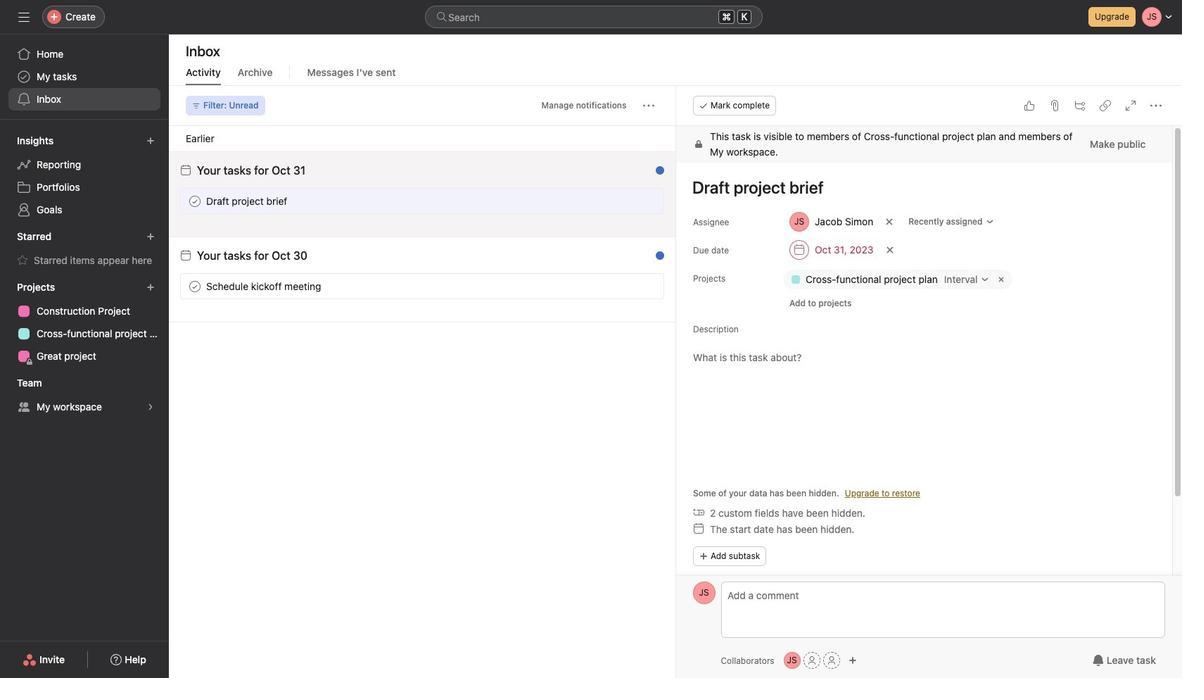 Task type: locate. For each thing, give the bounding box(es) containing it.
draft project brief dialog
[[676, 86, 1183, 678]]

full screen image
[[1125, 100, 1136, 111]]

global element
[[0, 35, 169, 119]]

mark complete checkbox down your tasks for oct 31, task element
[[187, 193, 203, 209]]

0 horizontal spatial add or remove collaborators image
[[784, 652, 801, 669]]

archive notification image up 0 comments icon
[[649, 168, 660, 180]]

Mark complete checkbox
[[187, 193, 203, 209], [187, 278, 203, 295]]

archive notification image down 0 comments icon
[[649, 253, 660, 265]]

main content
[[676, 126, 1172, 668]]

0 comments image
[[642, 195, 654, 207]]

attachments: add a file to this task, draft project brief image
[[1049, 100, 1060, 111]]

1 vertical spatial mark complete checkbox
[[187, 278, 203, 295]]

1 vertical spatial archive notification image
[[649, 253, 660, 265]]

new insights image
[[146, 137, 155, 145]]

2 archive notification image from the top
[[649, 253, 660, 265]]

0 vertical spatial mark complete checkbox
[[187, 193, 203, 209]]

see details, my workspace image
[[146, 403, 155, 411]]

hide sidebar image
[[18, 11, 30, 23]]

None field
[[425, 6, 763, 28]]

remove assignee image
[[886, 218, 894, 226]]

new project or portfolio image
[[146, 283, 155, 291]]

0 likes. click to like this task image
[[1024, 100, 1035, 111]]

insights element
[[0, 128, 169, 224]]

projects element
[[0, 275, 169, 370]]

add or remove collaborators image
[[784, 652, 801, 669], [849, 656, 857, 665]]

archive notification image
[[649, 168, 660, 180], [649, 253, 660, 265]]

mark complete checkbox right new project or portfolio icon
[[187, 278, 203, 295]]

0 likes. click to like this task image
[[620, 195, 631, 207]]

open user profile image
[[693, 582, 716, 604]]

your tasks for oct 31, task element
[[197, 164, 306, 177]]

your tasks for oct 30, task element
[[197, 249, 308, 262]]

0 vertical spatial archive notification image
[[649, 168, 660, 180]]

more actions image
[[643, 100, 654, 111]]



Task type: vqa. For each thing, say whether or not it's contained in the screenshot.
main content inside Draft project brief dialog
yes



Task type: describe. For each thing, give the bounding box(es) containing it.
clear due date image
[[886, 246, 894, 254]]

main content inside draft project brief dialog
[[676, 126, 1172, 668]]

teams element
[[0, 370, 169, 421]]

2 mark complete checkbox from the top
[[187, 278, 203, 295]]

mark complete image
[[187, 278, 203, 295]]

remove image
[[996, 274, 1007, 285]]

add subtask image
[[1074, 100, 1086, 111]]

mark complete image
[[187, 193, 203, 209]]

add items to starred image
[[146, 232, 155, 241]]

Search tasks, projects, and more text field
[[425, 6, 763, 28]]

1 archive notification image from the top
[[649, 168, 660, 180]]

copy task link image
[[1100, 100, 1111, 111]]

starred element
[[0, 224, 169, 275]]

more actions for this task image
[[1150, 100, 1162, 111]]

Task Name text field
[[683, 171, 1155, 203]]

1 horizontal spatial add or remove collaborators image
[[849, 656, 857, 665]]

1 mark complete checkbox from the top
[[187, 193, 203, 209]]



